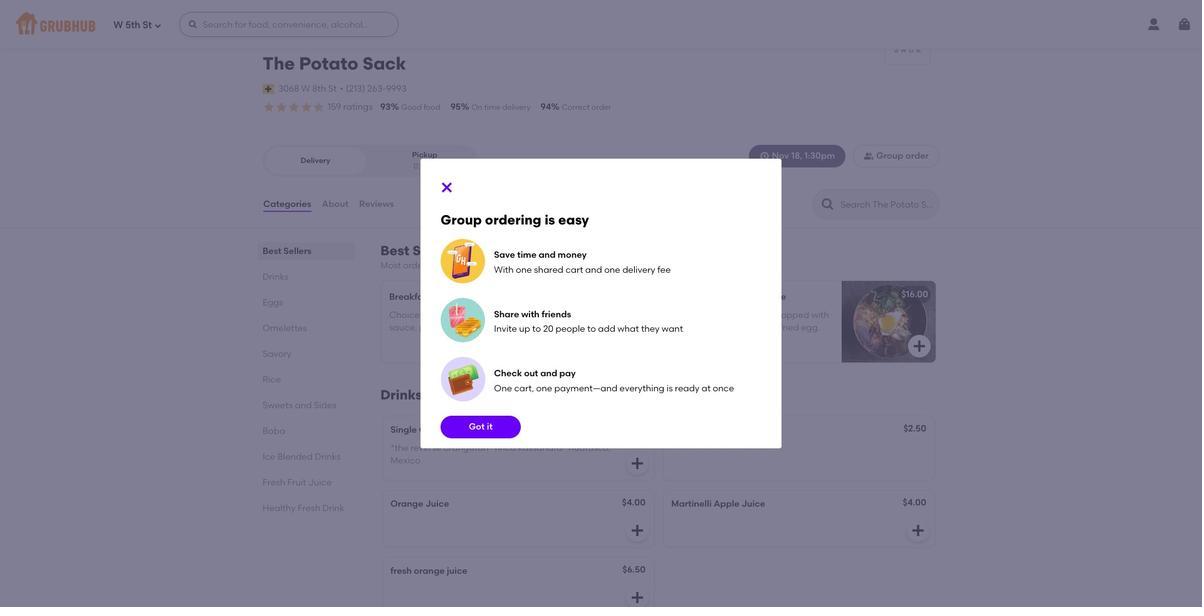 Task type: locate. For each thing, give the bounding box(es) containing it.
group order button
[[854, 145, 940, 168]]

delivery
[[503, 103, 531, 112], [623, 265, 656, 275]]

st left •
[[328, 83, 337, 94]]

drinks right blended
[[315, 452, 341, 462]]

sellers up drinks tab
[[284, 246, 312, 257]]

(213)
[[346, 83, 365, 94]]

sweets and sides tab
[[263, 399, 351, 412]]

bacon, jalapenos, onions topped with pickled jalapeno and soft fried egg.
[[670, 310, 830, 333]]

drinks up eggs
[[263, 272, 289, 282]]

best
[[381, 243, 410, 258], [263, 246, 282, 257]]

subscription pass image
[[263, 84, 275, 94]]

1 horizontal spatial one
[[537, 383, 553, 394]]

scrambled
[[495, 310, 540, 320]]

drinks
[[263, 272, 289, 282], [381, 387, 422, 403], [315, 452, 341, 462]]

gallo
[[453, 322, 475, 333]]

save
[[494, 250, 516, 260]]

group order
[[877, 151, 930, 161]]

group right people icon
[[877, 151, 904, 161]]

is left easy
[[545, 212, 556, 227]]

0 vertical spatial w
[[114, 19, 123, 30]]

share with friends image
[[441, 297, 485, 343]]

origin
[[419, 425, 446, 435]]

money
[[558, 250, 587, 260]]

eggs tab
[[263, 296, 351, 309]]

0 vertical spatial fresh
[[263, 477, 286, 488]]

on down the cheese,
[[477, 322, 488, 333]]

on right ordered at the top of page
[[439, 260, 450, 271]]

1 horizontal spatial delivery
[[623, 265, 656, 275]]

2 side. from the left
[[620, 322, 640, 333]]

1 horizontal spatial time
[[518, 250, 537, 260]]

1 horizontal spatial is
[[667, 383, 673, 394]]

and inside check out and pay one cart, one payment—and everything is ready at once
[[541, 368, 558, 379]]

main navigation navigation
[[0, 0, 1203, 49]]

sellers inside best sellers most ordered on grubhub
[[413, 243, 457, 258]]

159
[[328, 102, 341, 112]]

drinks inside tab
[[315, 452, 341, 462]]

1 horizontal spatial $4.00
[[903, 498, 927, 508]]

0 horizontal spatial on
[[439, 260, 450, 271]]

0 vertical spatial group
[[877, 151, 904, 161]]

cheese,
[[460, 310, 493, 320]]

st
[[143, 19, 152, 30], [328, 83, 337, 94]]

$2.50 button
[[664, 417, 935, 480]]

cart,
[[515, 383, 534, 394]]

it
[[487, 422, 493, 432]]

fee
[[658, 265, 671, 275]]

group up save time and money image
[[441, 212, 482, 227]]

1 horizontal spatial st
[[328, 83, 337, 94]]

sellers up ordered at the top of page
[[413, 243, 457, 258]]

shared
[[534, 265, 564, 275]]

0 horizontal spatial w
[[114, 19, 123, 30]]

0 horizontal spatial fresh
[[263, 477, 286, 488]]

w inside main navigation navigation
[[114, 19, 123, 30]]

cart
[[566, 265, 584, 275]]

best inside tab
[[263, 246, 282, 257]]

fresh fruit juice tab
[[263, 476, 351, 489]]

svg image inside main navigation navigation
[[1178, 17, 1193, 32]]

1 horizontal spatial juice
[[426, 499, 449, 509]]

omelettes tab
[[263, 322, 351, 335]]

with
[[522, 309, 540, 320], [812, 310, 830, 320], [559, 322, 577, 333]]

juice inside tab
[[309, 477, 332, 488]]

with
[[494, 265, 514, 275]]

1 horizontal spatial sellers
[[413, 243, 457, 258]]

time for on
[[485, 103, 501, 112]]

side. down scrambled
[[506, 322, 525, 333]]

drinks up single
[[381, 387, 422, 403]]

0 horizontal spatial best
[[263, 246, 282, 257]]

on
[[472, 103, 483, 112]]

sauce,
[[389, 322, 418, 333]]

best sellers most ordered on grubhub
[[381, 243, 490, 271]]

1:30pm
[[805, 151, 836, 161]]

option group containing pickup
[[263, 145, 478, 177]]

0 vertical spatial time
[[485, 103, 501, 112]]

with inside bacon, jalapenos, onions topped with pickled jalapeno and soft fried egg.
[[812, 310, 830, 320]]

2 $4.00 from the left
[[903, 498, 927, 508]]

drink
[[323, 503, 345, 514]]

sellers inside tab
[[284, 246, 312, 257]]

group for group order
[[877, 151, 904, 161]]

and down onions
[[743, 322, 760, 333]]

0 horizontal spatial drinks
[[263, 272, 289, 282]]

1 vertical spatial of
[[610, 322, 618, 333]]

group ordering is easy
[[441, 212, 590, 227]]

the
[[263, 53, 295, 74]]

0 vertical spatial of
[[422, 310, 431, 320]]

one right with
[[516, 265, 532, 275]]

best up drinks tab
[[263, 246, 282, 257]]

svg image for *the reverse orangutan  "finca kassandra"   huatusco, mexico
[[630, 456, 645, 471]]

$4.00 for orange juice
[[623, 498, 646, 508]]

0 horizontal spatial of
[[422, 310, 431, 320]]

0 horizontal spatial time
[[485, 103, 501, 112]]

0 vertical spatial st
[[143, 19, 152, 30]]

0 horizontal spatial with
[[522, 309, 540, 320]]

1 horizontal spatial rice
[[768, 292, 787, 303]]

0 horizontal spatial juice
[[309, 477, 332, 488]]

sellers for best sellers most ordered on grubhub
[[413, 243, 457, 258]]

delivery left the fee
[[623, 265, 656, 275]]

nov
[[773, 151, 790, 161]]

0 horizontal spatial group
[[441, 212, 482, 227]]

best up 'most'
[[381, 243, 410, 258]]

savory
[[263, 349, 292, 359]]

rice
[[768, 292, 787, 303], [263, 374, 281, 385]]

correct order
[[562, 103, 612, 112]]

1 vertical spatial is
[[667, 383, 673, 394]]

0 vertical spatial rice
[[768, 292, 787, 303]]

0 horizontal spatial to
[[533, 324, 541, 334]]

about button
[[322, 182, 349, 227]]

save time and money with one shared cart and one delivery fee
[[494, 250, 671, 275]]

1 horizontal spatial to
[[588, 324, 596, 334]]

check out and pay one cart, one payment—and everything is ready at once
[[494, 368, 735, 394]]

1 vertical spatial order
[[906, 151, 930, 161]]

juice for fresh fruit juice
[[309, 477, 332, 488]]

the potato sack logo image
[[886, 20, 930, 64]]

invite
[[494, 324, 517, 334]]

0 horizontal spatial delivery
[[503, 103, 531, 112]]

on time delivery
[[472, 103, 531, 112]]

time inside save time and money with one shared cart and one delivery fee
[[518, 250, 537, 260]]

to
[[533, 324, 541, 334], [588, 324, 596, 334]]

and up shared
[[539, 250, 556, 260]]

they
[[642, 324, 660, 334]]

rice inside tab
[[263, 374, 281, 385]]

is left ready
[[667, 383, 673, 394]]

reviews button
[[359, 182, 395, 227]]

best inside best sellers most ordered on grubhub
[[381, 243, 410, 258]]

with down tater at the left bottom of page
[[559, 322, 577, 333]]

time for save
[[518, 250, 537, 260]]

and inside bacon, jalapenos, onions topped with pickled jalapeno and soft fried egg.
[[743, 322, 760, 333]]

best for best sellers most ordered on grubhub
[[381, 243, 410, 258]]

0 horizontal spatial rice
[[263, 374, 281, 385]]

boba
[[263, 426, 285, 437]]

1 horizontal spatial drinks
[[315, 452, 341, 462]]

9993
[[386, 83, 407, 94]]

on
[[439, 260, 450, 271], [477, 322, 488, 333]]

w 5th st
[[114, 19, 152, 30]]

one right cart
[[605, 265, 621, 275]]

1 horizontal spatial group
[[877, 151, 904, 161]]

$4.00
[[623, 498, 646, 508], [903, 498, 927, 508]]

0 horizontal spatial order
[[592, 103, 612, 112]]

1 vertical spatial group
[[441, 212, 482, 227]]

juice right the apple
[[742, 499, 766, 509]]

with up up
[[522, 309, 540, 320]]

order inside "button"
[[906, 151, 930, 161]]

0 vertical spatial order
[[592, 103, 612, 112]]

food
[[424, 103, 441, 112]]

order for group order
[[906, 151, 930, 161]]

rice down savory in the bottom left of the page
[[263, 374, 281, 385]]

with up egg.
[[812, 310, 830, 320]]

meat,
[[433, 310, 458, 320]]

1 vertical spatial st
[[328, 83, 337, 94]]

1 horizontal spatial w
[[302, 83, 310, 94]]

1 vertical spatial w
[[302, 83, 310, 94]]

*the reverse orangutan  "finca kassandra"   huatusco, mexico
[[391, 443, 611, 466]]

1 vertical spatial fresh
[[298, 503, 321, 514]]

0 horizontal spatial $4.00
[[623, 498, 646, 508]]

order
[[592, 103, 612, 112], [906, 151, 930, 161]]

0 vertical spatial delivery
[[503, 103, 531, 112]]

sweets and sides
[[263, 400, 337, 411]]

one inside check out and pay one cart, one payment—and everything is ready at once
[[537, 383, 553, 394]]

is
[[545, 212, 556, 227], [667, 383, 673, 394]]

good
[[402, 103, 422, 112]]

w inside button
[[302, 83, 310, 94]]

fresh left fruit
[[263, 477, 286, 488]]

bacon
[[714, 292, 742, 303]]

fresh
[[263, 477, 286, 488], [298, 503, 321, 514]]

st inside button
[[328, 83, 337, 94]]

0 vertical spatial drinks
[[263, 272, 289, 282]]

svg image
[[188, 19, 198, 29], [155, 22, 162, 29], [760, 151, 770, 161], [913, 339, 928, 354], [630, 523, 645, 538]]

st right "5th"
[[143, 19, 152, 30]]

to left 20
[[533, 324, 541, 334]]

1 vertical spatial on
[[477, 322, 488, 333]]

best for best sellers
[[263, 246, 282, 257]]

star icon image
[[263, 101, 275, 114], [275, 101, 288, 114], [288, 101, 300, 114], [300, 101, 313, 114], [313, 101, 326, 114], [313, 101, 326, 114]]

delivery left 94
[[503, 103, 531, 112]]

0 horizontal spatial st
[[143, 19, 152, 30]]

1 horizontal spatial best
[[381, 243, 410, 258]]

option group
[[263, 145, 478, 177]]

pickup 0.9
[[412, 151, 438, 170]]

5th
[[125, 19, 140, 30]]

side. down cheese
[[620, 322, 640, 333]]

1 horizontal spatial on
[[477, 322, 488, 333]]

pickup
[[412, 151, 438, 159]]

1 horizontal spatial order
[[906, 151, 930, 161]]

group
[[877, 151, 904, 161], [441, 212, 482, 227]]

save time and money image
[[441, 239, 485, 283]]

st inside main navigation navigation
[[143, 19, 152, 30]]

want
[[662, 324, 684, 334]]

one down out
[[537, 383, 553, 394]]

juice
[[309, 477, 332, 488], [426, 499, 449, 509], [742, 499, 766, 509]]

to left add
[[588, 324, 596, 334]]

w left 8th
[[302, 83, 310, 94]]

group inside "button"
[[877, 151, 904, 161]]

2 to from the left
[[588, 324, 596, 334]]

w left "5th"
[[114, 19, 123, 30]]

of left what
[[610, 322, 618, 333]]

rice right fried
[[768, 292, 787, 303]]

2 horizontal spatial juice
[[742, 499, 766, 509]]

order right correct
[[592, 103, 612, 112]]

0 horizontal spatial is
[[545, 212, 556, 227]]

1 vertical spatial delivery
[[623, 265, 656, 275]]

payment—and
[[555, 383, 618, 394]]

drinks inside tab
[[263, 272, 289, 282]]

1 horizontal spatial side.
[[620, 322, 640, 333]]

2 horizontal spatial with
[[812, 310, 830, 320]]

of up pico
[[422, 310, 431, 320]]

1 horizontal spatial fresh
[[298, 503, 321, 514]]

fresh orange juice
[[391, 566, 468, 577]]

1 vertical spatial rice
[[263, 374, 281, 385]]

juice right fruit
[[309, 477, 332, 488]]

0 horizontal spatial sellers
[[284, 246, 312, 257]]

1 horizontal spatial with
[[559, 322, 577, 333]]

svg image
[[1178, 17, 1193, 32], [440, 180, 455, 195], [630, 456, 645, 471], [911, 523, 926, 538], [630, 590, 645, 605]]

fresh left drink
[[298, 503, 321, 514]]

with inside share with friends invite up to 20 people to add what they want
[[522, 309, 540, 320]]

choice of meat, cheese, scrambled eggs, tater tots, cheese sauce, pico de gallo on the side. served with choice of side.
[[389, 310, 642, 333]]

1 side. from the left
[[506, 322, 525, 333]]

1 vertical spatial time
[[518, 250, 537, 260]]

0 vertical spatial on
[[439, 260, 450, 271]]

choice
[[579, 322, 607, 333]]

1 $4.00 from the left
[[623, 498, 646, 508]]

got it button
[[441, 416, 521, 439]]

1 vertical spatial drinks
[[381, 387, 422, 403]]

jalapenos,
[[702, 310, 746, 320]]

"finca
[[491, 443, 516, 453]]

time right save
[[518, 250, 537, 260]]

20
[[544, 324, 554, 334]]

0 vertical spatial is
[[545, 212, 556, 227]]

on inside choice of meat, cheese, scrambled eggs, tater tots, cheese sauce, pico de gallo on the side. served with choice of side.
[[477, 322, 488, 333]]

and left sides
[[295, 400, 312, 411]]

and right out
[[541, 368, 558, 379]]

time right on
[[485, 103, 501, 112]]

(213) 263-9993 button
[[346, 83, 407, 95]]

add
[[599, 324, 616, 334]]

juice right orange on the left of page
[[426, 499, 449, 509]]

0 horizontal spatial side.
[[506, 322, 525, 333]]

order right people icon
[[906, 151, 930, 161]]

2 vertical spatial drinks
[[315, 452, 341, 462]]

bacon,
[[670, 310, 700, 320]]



Task type: vqa. For each thing, say whether or not it's contained in the screenshot.


Task type: describe. For each thing, give the bounding box(es) containing it.
2 horizontal spatial one
[[605, 265, 621, 275]]

onions
[[748, 310, 776, 320]]

what
[[618, 324, 639, 334]]

pickled
[[670, 322, 701, 333]]

•
[[340, 83, 344, 94]]

categories button
[[263, 182, 312, 227]]

friends
[[542, 309, 572, 320]]

got
[[469, 422, 485, 432]]

best sellers tab
[[263, 245, 351, 258]]

svg image for $4.00
[[911, 523, 926, 538]]

orange juice
[[391, 499, 449, 509]]

93
[[381, 102, 391, 112]]

$4.00 for martinelli apple juice
[[903, 498, 927, 508]]

delivery inside save time and money with one shared cart and one delivery fee
[[623, 265, 656, 275]]

svg image inside the nov 18, 1:30pm button
[[760, 151, 770, 161]]

the
[[490, 322, 504, 333]]

tater
[[568, 310, 589, 320]]

order for correct order
[[592, 103, 612, 112]]

single
[[391, 425, 417, 435]]

fresh fruit juice
[[263, 477, 332, 488]]

rice tab
[[263, 373, 351, 386]]

check out and pay image
[[441, 357, 486, 402]]

ordering
[[485, 212, 542, 227]]

good food
[[402, 103, 441, 112]]

omelettes
[[263, 323, 307, 334]]

nov 18, 1:30pm
[[773, 151, 836, 161]]

cheese
[[611, 310, 642, 320]]

one
[[494, 383, 512, 394]]

breakfast burrito
[[389, 292, 463, 303]]

ordered
[[403, 260, 437, 271]]

1 horizontal spatial of
[[610, 322, 618, 333]]

search icon image
[[821, 197, 836, 212]]

at
[[702, 383, 711, 394]]

check
[[494, 368, 522, 379]]

with inside choice of meat, cheese, scrambled eggs, tater tots, cheese sauce, pico de gallo on the side. served with choice of side.
[[559, 322, 577, 333]]

fried
[[744, 292, 766, 303]]

jalapeno bacon fried rice
[[670, 292, 787, 303]]

burrito
[[433, 292, 463, 303]]

boba tab
[[263, 425, 351, 438]]

grubhub
[[452, 260, 490, 271]]

on inside best sellers most ordered on grubhub
[[439, 260, 450, 271]]

*the
[[391, 443, 409, 453]]

martinelli
[[672, 499, 712, 509]]

3068
[[279, 83, 299, 94]]

soft
[[762, 322, 778, 333]]

group for group ordering is easy
[[441, 212, 482, 227]]

0.9
[[414, 162, 424, 170]]

2 horizontal spatial drinks
[[381, 387, 422, 403]]

0 horizontal spatial one
[[516, 265, 532, 275]]

mexico
[[391, 455, 421, 466]]

8th
[[312, 83, 326, 94]]

potato
[[299, 53, 359, 74]]

and right cart
[[586, 265, 603, 275]]

martinelli apple juice
[[672, 499, 766, 509]]

blended
[[278, 452, 313, 462]]

fruit
[[288, 477, 306, 488]]

sack
[[363, 53, 407, 74]]

is inside check out and pay one cart, one payment—and everything is ready at once
[[667, 383, 673, 394]]

jalapeno bacon fried rice image
[[842, 281, 936, 363]]

94
[[541, 102, 551, 112]]

1 to from the left
[[533, 324, 541, 334]]

people icon image
[[865, 151, 875, 161]]

share
[[494, 309, 520, 320]]

up
[[520, 324, 531, 334]]

$16.00
[[902, 289, 929, 300]]

ratings
[[343, 102, 373, 112]]

choice
[[389, 310, 420, 320]]

$2.50
[[904, 424, 927, 434]]

ice blended drinks tab
[[263, 450, 351, 464]]

tots,
[[591, 310, 609, 320]]

healthy fresh drink tab
[[263, 502, 351, 515]]

sellers for best sellers
[[284, 246, 312, 257]]

orangutan
[[444, 443, 489, 453]]

egg.
[[802, 322, 821, 333]]

jalapeno
[[704, 322, 741, 333]]

most
[[381, 260, 401, 271]]

nov 18, 1:30pm button
[[749, 145, 846, 168]]

fresh inside 'tab'
[[298, 503, 321, 514]]

the potato sack
[[263, 53, 407, 74]]

easy
[[559, 212, 590, 227]]

delivery
[[301, 156, 331, 165]]

categories
[[263, 199, 312, 209]]

savory tab
[[263, 348, 351, 361]]

Search The Potato Sack search field
[[840, 199, 936, 211]]

people
[[556, 324, 586, 334]]

topped
[[778, 310, 810, 320]]

95
[[451, 102, 461, 112]]

best sellers
[[263, 246, 312, 257]]

about
[[322, 199, 349, 209]]

and inside tab
[[295, 400, 312, 411]]

out
[[524, 368, 539, 379]]

pay
[[560, 368, 576, 379]]

fresh inside tab
[[263, 477, 286, 488]]

juice for martinelli apple juice
[[742, 499, 766, 509]]

svg image for $6.50
[[630, 590, 645, 605]]

drinks tab
[[263, 270, 351, 284]]

ice blended drinks
[[263, 452, 341, 462]]

drip
[[477, 425, 495, 435]]

de
[[440, 322, 451, 333]]



